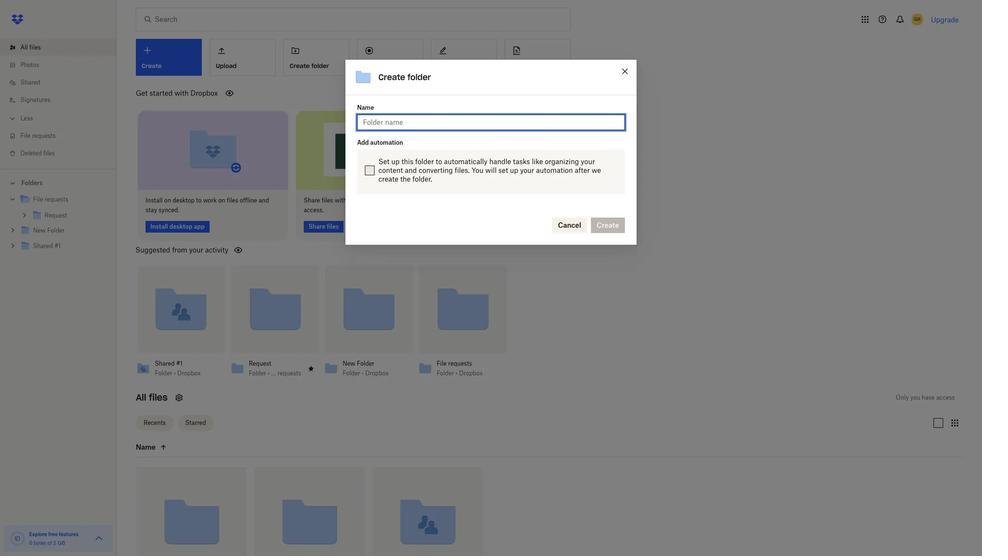 Task type: vqa. For each thing, say whether or not it's contained in the screenshot.
Search text box
no



Task type: describe. For each thing, give the bounding box(es) containing it.
1 vertical spatial your
[[521, 166, 535, 174]]

we
[[592, 166, 602, 174]]

request
[[249, 360, 271, 367]]

cancel button
[[553, 217, 588, 233]]

you
[[911, 394, 921, 401]]

access.
[[304, 206, 324, 213]]

dropbox for new folder folder • dropbox
[[365, 369, 389, 377]]

starred
[[185, 419, 206, 426]]

with for started
[[175, 89, 189, 97]]

2 horizontal spatial your
[[581, 157, 595, 165]]

features
[[59, 531, 79, 537]]

starred button
[[178, 415, 214, 431]]

folder • dropbox button for file requests
[[437, 369, 489, 377]]

#1
[[176, 360, 183, 367]]

0
[[29, 540, 32, 546]]

create
[[379, 175, 399, 183]]

folder.
[[413, 175, 432, 183]]

automatically
[[444, 157, 488, 165]]

share files with anyone and control edit or view access.
[[304, 196, 435, 213]]

stay
[[146, 206, 157, 213]]

upgrade
[[932, 15, 960, 24]]

folders button
[[0, 175, 117, 190]]

files up recents at bottom left
[[149, 392, 168, 403]]

anyone
[[349, 196, 368, 204]]

dropbox image
[[8, 10, 27, 29]]

from
[[172, 245, 187, 254]]

• inside request folder • … requests
[[268, 369, 270, 377]]

0 vertical spatial file requests
[[20, 132, 56, 139]]

less image
[[8, 114, 17, 123]]

will
[[486, 166, 497, 174]]

synced.
[[159, 206, 180, 213]]

this
[[402, 157, 414, 165]]

with for files
[[335, 196, 347, 204]]

1 horizontal spatial up
[[510, 166, 519, 174]]

new
[[343, 360, 356, 367]]

have
[[923, 394, 935, 401]]

all files inside list item
[[20, 44, 41, 51]]

you
[[472, 166, 484, 174]]

recents
[[144, 419, 166, 426]]

files inside share files with anyone and control edit or view access.
[[322, 196, 333, 204]]

only you have access
[[897, 394, 956, 401]]

file inside group
[[33, 196, 43, 203]]

tasks
[[513, 157, 530, 165]]

control
[[382, 196, 401, 204]]

organizing
[[545, 157, 579, 165]]

dropbox for shared #1 folder • dropbox
[[177, 369, 201, 377]]

record
[[364, 62, 385, 69]]

add
[[357, 139, 369, 146]]

all files link
[[8, 39, 117, 56]]

get started with dropbox
[[136, 89, 218, 97]]

folder inside set up this folder to automatically handle tasks like organizing your content and converting files. you will set up your automation after we create the folder.
[[416, 157, 434, 165]]

automation inside set up this folder to automatically handle tasks like organizing your content and converting files. you will set up your automation after we create the folder.
[[537, 166, 573, 174]]

set
[[379, 157, 390, 165]]

• for shared
[[174, 369, 176, 377]]

after
[[575, 166, 590, 174]]

request button
[[249, 360, 301, 367]]

all inside list item
[[20, 44, 28, 51]]

like
[[532, 157, 544, 165]]

file requests link inside file requests group
[[19, 193, 109, 206]]

signatures link
[[8, 91, 117, 109]]

folder • … requests button
[[249, 369, 301, 377]]

file requests group
[[0, 190, 117, 261]]

folders
[[21, 179, 43, 186]]

less
[[20, 115, 33, 122]]

folder, file requests row
[[136, 467, 247, 556]]

explore
[[29, 531, 47, 537]]

free
[[48, 531, 58, 537]]

set
[[499, 166, 509, 174]]

access
[[937, 394, 956, 401]]

Name text field
[[363, 117, 620, 127]]

1 vertical spatial folder
[[408, 72, 431, 82]]

quota usage element
[[10, 531, 25, 546]]

file requests inside group
[[33, 196, 68, 203]]

view
[[422, 196, 435, 204]]

to inside install on desktop to work on files offline and stay synced.
[[196, 196, 202, 204]]

name inside create folder dialog
[[357, 104, 374, 111]]

…
[[271, 369, 276, 377]]

new folder button
[[343, 360, 395, 367]]

cancel
[[558, 221, 582, 229]]

1 on from the left
[[164, 196, 171, 204]]

files.
[[455, 166, 470, 174]]

signatures
[[20, 96, 51, 103]]

activity
[[205, 245, 229, 254]]

1 vertical spatial all
[[136, 392, 146, 403]]

create folder dialog
[[346, 59, 637, 245]]

started
[[150, 89, 173, 97]]



Task type: locate. For each thing, give the bounding box(es) containing it.
0 vertical spatial up
[[392, 157, 400, 165]]

• inside the "shared #1 folder • dropbox"
[[174, 369, 176, 377]]

up right set
[[510, 166, 519, 174]]

create
[[290, 62, 310, 69], [379, 72, 406, 82]]

dropbox for file requests folder • dropbox
[[460, 369, 483, 377]]

0 horizontal spatial up
[[392, 157, 400, 165]]

• down shared #1 button
[[174, 369, 176, 377]]

requests
[[32, 132, 56, 139], [45, 196, 68, 203], [449, 360, 472, 367], [278, 369, 301, 377]]

• inside "new folder folder • dropbox"
[[362, 369, 364, 377]]

all files up recents at bottom left
[[136, 392, 168, 403]]

files left 'offline'
[[227, 196, 238, 204]]

1 horizontal spatial all files
[[136, 392, 168, 403]]

on right work
[[219, 196, 225, 204]]

folder for file requests folder • dropbox
[[437, 369, 454, 377]]

• left …
[[268, 369, 270, 377]]

0 vertical spatial with
[[175, 89, 189, 97]]

photos
[[20, 61, 39, 68]]

shared folder, shared #1 row
[[373, 467, 483, 556]]

0 vertical spatial file requests link
[[8, 127, 117, 145]]

1 horizontal spatial name
[[357, 104, 374, 111]]

1 horizontal spatial all
[[136, 392, 146, 403]]

1 vertical spatial with
[[335, 196, 347, 204]]

name button
[[136, 441, 218, 453]]

to left work
[[196, 196, 202, 204]]

folder for shared #1 folder • dropbox
[[155, 369, 172, 377]]

1 horizontal spatial folder • dropbox button
[[343, 369, 395, 377]]

0 vertical spatial all files
[[20, 44, 41, 51]]

2 on from the left
[[219, 196, 225, 204]]

list containing all files
[[0, 33, 117, 169]]

2 vertical spatial your
[[189, 245, 203, 254]]

files inside list item
[[29, 44, 41, 51]]

all files
[[20, 44, 41, 51], [136, 392, 168, 403]]

• for file
[[456, 369, 458, 377]]

0 horizontal spatial on
[[164, 196, 171, 204]]

get
[[136, 89, 148, 97]]

1 horizontal spatial create
[[379, 72, 406, 82]]

1 vertical spatial shared
[[155, 360, 175, 367]]

0 vertical spatial shared
[[20, 79, 40, 86]]

edit
[[403, 196, 413, 204]]

your down tasks
[[521, 166, 535, 174]]

of
[[47, 540, 52, 546]]

shared #1 button
[[155, 360, 207, 367]]

all
[[20, 44, 28, 51], [136, 392, 146, 403]]

file requests up the deleted files
[[20, 132, 56, 139]]

0 horizontal spatial shared
[[20, 79, 40, 86]]

deleted
[[20, 150, 42, 157]]

1 horizontal spatial shared
[[155, 360, 175, 367]]

and inside set up this folder to automatically handle tasks like organizing your content and converting files. you will set up your automation after we create the folder.
[[405, 166, 417, 174]]

0 horizontal spatial name
[[136, 443, 156, 451]]

files up "photos"
[[29, 44, 41, 51]]

4 • from the left
[[456, 369, 458, 377]]

1 vertical spatial name
[[136, 443, 156, 451]]

• for new
[[362, 369, 364, 377]]

create folder inside button
[[290, 62, 329, 69]]

folder • dropbox button down new folder button on the left of page
[[343, 369, 395, 377]]

create folder button
[[284, 39, 350, 76]]

converting
[[419, 166, 453, 174]]

folder inside button
[[312, 62, 329, 69]]

your right from
[[189, 245, 203, 254]]

handle
[[490, 157, 512, 165]]

1 horizontal spatial your
[[521, 166, 535, 174]]

dropbox right started
[[191, 89, 218, 97]]

files inside "link"
[[43, 150, 55, 157]]

bytes
[[34, 540, 46, 546]]

1 vertical spatial all files
[[136, 392, 168, 403]]

1 folder • dropbox button from the left
[[155, 369, 207, 377]]

suggested from your activity
[[135, 245, 229, 254]]

photos link
[[8, 56, 117, 74]]

create folder inside dialog
[[379, 72, 431, 82]]

name
[[357, 104, 374, 111], [136, 443, 156, 451]]

dropbox inside "new folder folder • dropbox"
[[365, 369, 389, 377]]

1 vertical spatial to
[[196, 196, 202, 204]]

0 vertical spatial name
[[357, 104, 374, 111]]

0 vertical spatial automation
[[371, 139, 403, 146]]

dropbox
[[191, 89, 218, 97], [177, 369, 201, 377], [365, 369, 389, 377], [460, 369, 483, 377]]

and inside share files with anyone and control edit or view access.
[[370, 196, 380, 204]]

your
[[581, 157, 595, 165], [521, 166, 535, 174], [189, 245, 203, 254]]

and right 'offline'
[[259, 196, 269, 204]]

folder
[[357, 360, 375, 367], [155, 369, 172, 377], [249, 369, 266, 377], [343, 369, 360, 377], [437, 369, 454, 377]]

folder for new folder folder • dropbox
[[343, 369, 360, 377]]

suggested
[[135, 245, 170, 254]]

shared for shared
[[20, 79, 40, 86]]

0 horizontal spatial with
[[175, 89, 189, 97]]

folder inside request folder • … requests
[[249, 369, 266, 377]]

folder right new
[[357, 360, 375, 367]]

with inside share files with anyone and control edit or view access.
[[335, 196, 347, 204]]

on
[[164, 196, 171, 204], [219, 196, 225, 204]]

file
[[20, 132, 30, 139], [33, 196, 43, 203], [437, 360, 447, 367]]

dropbox down new folder button on the left of page
[[365, 369, 389, 377]]

0 horizontal spatial all files
[[20, 44, 41, 51]]

3 • from the left
[[362, 369, 364, 377]]

create inside dialog
[[379, 72, 406, 82]]

with left anyone at the left of page
[[335, 196, 347, 204]]

0 vertical spatial to
[[436, 157, 442, 165]]

up
[[392, 157, 400, 165], [510, 166, 519, 174]]

or
[[415, 196, 420, 204]]

folder • dropbox button for shared #1
[[155, 369, 207, 377]]

to
[[436, 157, 442, 165], [196, 196, 202, 204]]

name up add
[[357, 104, 374, 111]]

all files list item
[[0, 39, 117, 56]]

file requests down folders button at the left
[[33, 196, 68, 203]]

deleted files link
[[8, 145, 117, 162]]

2 horizontal spatial and
[[405, 166, 417, 174]]

requests inside group
[[45, 196, 68, 203]]

and left control
[[370, 196, 380, 204]]

with right started
[[175, 89, 189, 97]]

file requests
[[20, 132, 56, 139], [33, 196, 68, 203]]

recents button
[[136, 415, 174, 431]]

automation up set
[[371, 139, 403, 146]]

record button
[[357, 39, 423, 76]]

on up synced.
[[164, 196, 171, 204]]

folder down request
[[249, 369, 266, 377]]

2 horizontal spatial file
[[437, 360, 447, 367]]

dropbox down shared #1 button
[[177, 369, 201, 377]]

• down new folder button on the left of page
[[362, 369, 364, 377]]

0 horizontal spatial to
[[196, 196, 202, 204]]

request folder • … requests
[[249, 360, 301, 377]]

all files up "photos"
[[20, 44, 41, 51]]

dropbox inside the "shared #1 folder • dropbox"
[[177, 369, 201, 377]]

0 horizontal spatial folder • dropbox button
[[155, 369, 207, 377]]

0 vertical spatial create folder
[[290, 62, 329, 69]]

gb
[[58, 540, 65, 546]]

shared
[[20, 79, 40, 86], [155, 360, 175, 367]]

automation
[[371, 139, 403, 146], [537, 166, 573, 174]]

1 horizontal spatial to
[[436, 157, 442, 165]]

0 vertical spatial file
[[20, 132, 30, 139]]

folder down "file requests" button
[[437, 369, 454, 377]]

shared inside list
[[20, 79, 40, 86]]

0 horizontal spatial create folder
[[290, 62, 329, 69]]

to up 'converting'
[[436, 157, 442, 165]]

file requests link
[[8, 127, 117, 145], [19, 193, 109, 206]]

and inside install on desktop to work on files offline and stay synced.
[[259, 196, 269, 204]]

2 • from the left
[[268, 369, 270, 377]]

0 vertical spatial all
[[20, 44, 28, 51]]

shared link
[[8, 74, 117, 91]]

folder inside file requests folder • dropbox
[[437, 369, 454, 377]]

all up recents at bottom left
[[136, 392, 146, 403]]

shared down "photos"
[[20, 79, 40, 86]]

2 horizontal spatial folder • dropbox button
[[437, 369, 489, 377]]

name down "recents" button
[[136, 443, 156, 451]]

offline
[[240, 196, 257, 204]]

set up this folder to automatically handle tasks like organizing your content and converting files. you will set up your automation after we create the folder.
[[379, 157, 602, 183]]

install on desktop to work on files offline and stay synced.
[[146, 196, 269, 213]]

and down this
[[405, 166, 417, 174]]

folder • dropbox button for new folder
[[343, 369, 395, 377]]

1 vertical spatial file
[[33, 196, 43, 203]]

file inside file requests folder • dropbox
[[437, 360, 447, 367]]

create inside button
[[290, 62, 310, 69]]

shared inside the "shared #1 folder • dropbox"
[[155, 360, 175, 367]]

work
[[203, 196, 217, 204]]

0 horizontal spatial file
[[20, 132, 30, 139]]

• inside file requests folder • dropbox
[[456, 369, 458, 377]]

folder down new
[[343, 369, 360, 377]]

1 vertical spatial up
[[510, 166, 519, 174]]

1 horizontal spatial create folder
[[379, 72, 431, 82]]

files
[[29, 44, 41, 51], [43, 150, 55, 157], [227, 196, 238, 204], [322, 196, 333, 204], [149, 392, 168, 403]]

requests inside request folder • … requests
[[278, 369, 301, 377]]

0 vertical spatial your
[[581, 157, 595, 165]]

explore free features 0 bytes of 2 gb
[[29, 531, 79, 546]]

1 vertical spatial automation
[[537, 166, 573, 174]]

up up content
[[392, 157, 400, 165]]

file requests button
[[437, 360, 489, 367]]

• down "file requests" button
[[456, 369, 458, 377]]

name inside button
[[136, 443, 156, 451]]

0 horizontal spatial and
[[259, 196, 269, 204]]

automation down organizing
[[537, 166, 573, 174]]

0 vertical spatial folder
[[312, 62, 329, 69]]

1 • from the left
[[174, 369, 176, 377]]

1 vertical spatial file requests
[[33, 196, 68, 203]]

list
[[0, 33, 117, 169]]

dropbox inside file requests folder • dropbox
[[460, 369, 483, 377]]

only
[[897, 394, 910, 401]]

shared for shared #1 folder • dropbox
[[155, 360, 175, 367]]

0 horizontal spatial automation
[[371, 139, 403, 146]]

files right deleted
[[43, 150, 55, 157]]

and
[[405, 166, 417, 174], [259, 196, 269, 204], [370, 196, 380, 204]]

1 vertical spatial create
[[379, 72, 406, 82]]

desktop
[[173, 196, 195, 204]]

share
[[304, 196, 320, 204]]

2
[[53, 540, 56, 546]]

folder down shared #1 button
[[155, 369, 172, 377]]

1 horizontal spatial on
[[219, 196, 225, 204]]

add automation
[[357, 139, 403, 146]]

0 horizontal spatial all
[[20, 44, 28, 51]]

files right share
[[322, 196, 333, 204]]

1 horizontal spatial automation
[[537, 166, 573, 174]]

your up 'after'
[[581, 157, 595, 165]]

all up "photos"
[[20, 44, 28, 51]]

folder • dropbox button down shared #1 button
[[155, 369, 207, 377]]

requests inside file requests folder • dropbox
[[449, 360, 472, 367]]

folder • dropbox button down "file requests" button
[[437, 369, 489, 377]]

dropbox down "file requests" button
[[460, 369, 483, 377]]

file requests link up the deleted files
[[8, 127, 117, 145]]

file requests link down folders button at the left
[[19, 193, 109, 206]]

install
[[146, 196, 163, 204]]

2 vertical spatial file
[[437, 360, 447, 367]]

0 vertical spatial create
[[290, 62, 310, 69]]

file requests folder • dropbox
[[437, 360, 483, 377]]

1 vertical spatial file requests link
[[19, 193, 109, 206]]

the
[[401, 175, 411, 183]]

1 horizontal spatial with
[[335, 196, 347, 204]]

to inside set up this folder to automatically handle tasks like organizing your content and converting files. you will set up your automation after we create the folder.
[[436, 157, 442, 165]]

file inside list
[[20, 132, 30, 139]]

shared #1 folder • dropbox
[[155, 360, 201, 377]]

1 horizontal spatial file
[[33, 196, 43, 203]]

1 horizontal spatial and
[[370, 196, 380, 204]]

upgrade link
[[932, 15, 960, 24]]

3 folder • dropbox button from the left
[[437, 369, 489, 377]]

new folder folder • dropbox
[[343, 360, 389, 377]]

•
[[174, 369, 176, 377], [268, 369, 270, 377], [362, 369, 364, 377], [456, 369, 458, 377]]

deleted files
[[20, 150, 55, 157]]

2 folder • dropbox button from the left
[[343, 369, 395, 377]]

shared left #1
[[155, 360, 175, 367]]

0 horizontal spatial your
[[189, 245, 203, 254]]

1 vertical spatial create folder
[[379, 72, 431, 82]]

content
[[379, 166, 403, 174]]

create folder
[[290, 62, 329, 69], [379, 72, 431, 82]]

files inside install on desktop to work on files offline and stay synced.
[[227, 196, 238, 204]]

0 horizontal spatial create
[[290, 62, 310, 69]]

folder inside the "shared #1 folder • dropbox"
[[155, 369, 172, 377]]

2 vertical spatial folder
[[416, 157, 434, 165]]

folder, new folder row
[[255, 467, 365, 556]]



